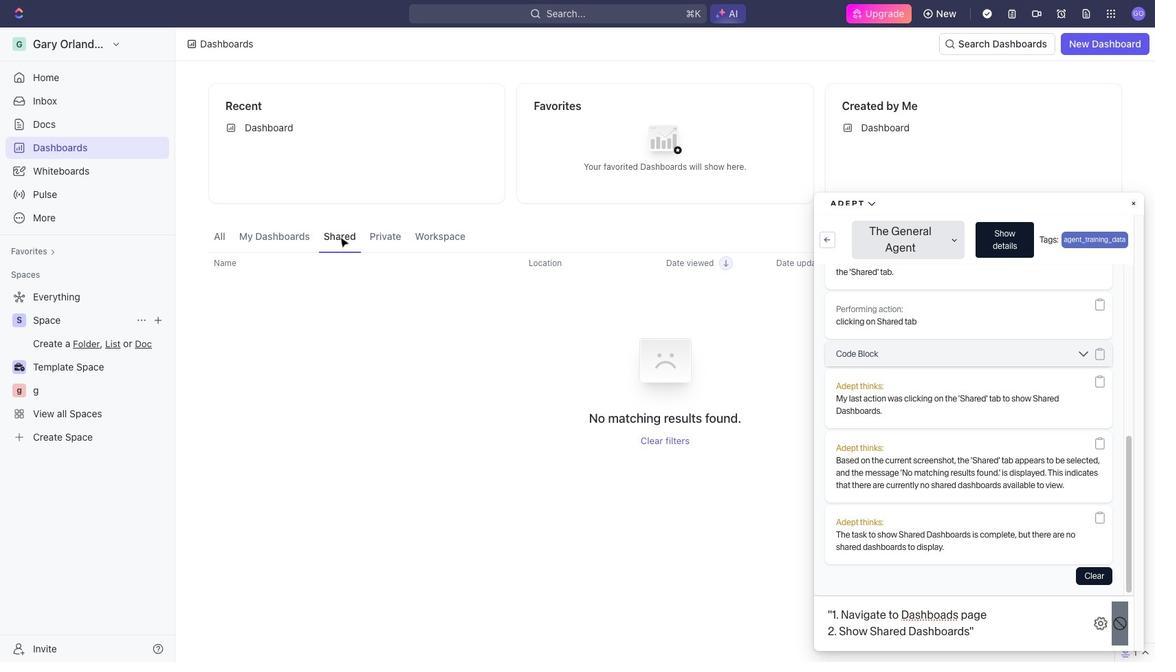 Task type: locate. For each thing, give the bounding box(es) containing it.
tab list
[[208, 220, 471, 252]]

1 vertical spatial row
[[208, 320, 1123, 447]]

2 row from the top
[[208, 320, 1123, 447]]

tree inside the sidebar navigation
[[6, 286, 169, 449]]

row
[[208, 252, 1123, 275], [208, 320, 1123, 447]]

0 vertical spatial row
[[208, 252, 1123, 275]]

tree
[[6, 286, 169, 449]]

no data image
[[624, 320, 707, 411]]

space, , element
[[12, 314, 26, 327]]

table
[[208, 252, 1123, 447]]



Task type: describe. For each thing, give the bounding box(es) containing it.
gary orlando's workspace, , element
[[12, 37, 26, 51]]

g, , element
[[12, 384, 26, 398]]

business time image
[[14, 363, 24, 372]]

1 row from the top
[[208, 252, 1123, 275]]

no favorited dashboards image
[[638, 115, 693, 170]]

sidebar navigation
[[0, 28, 178, 663]]



Task type: vqa. For each thing, say whether or not it's contained in the screenshot.
Space, , element
yes



